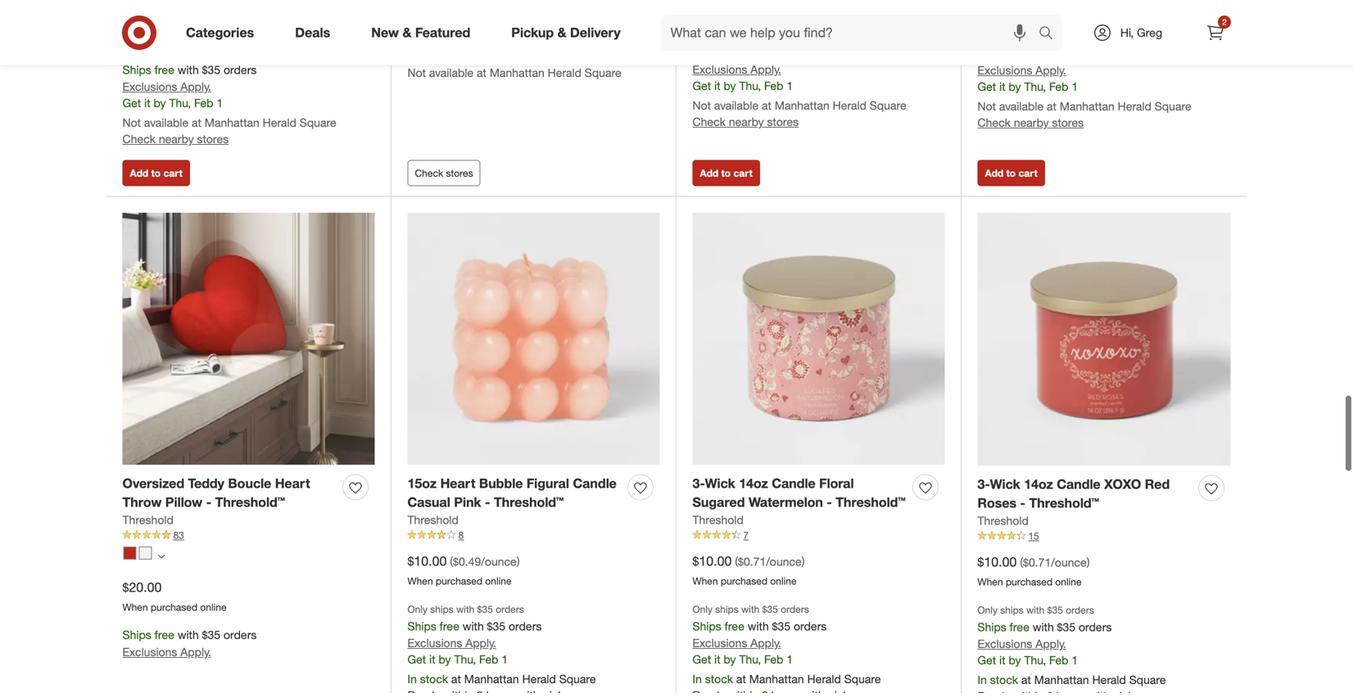 Task type: locate. For each thing, give the bounding box(es) containing it.
83 link
[[122, 519, 375, 533]]

threshold™ inside 15oz heart bubble figural candle casual pink - threshold™
[[494, 485, 564, 501]]

check inside only ships with $35 orders ships free with $35 orders exclusions apply. get it by thu, feb 1 not available at manhattan herald square check nearby stores
[[122, 122, 156, 137]]

1 add to cart button from the left
[[122, 150, 190, 177]]

7
[[743, 520, 749, 532]]

- inside 3-wick 14oz candle xoxo red roses - threshold™
[[1020, 486, 1026, 502]]

candle inside 3-wick 14oz candle xoxo red roses - threshold™
[[1057, 467, 1101, 483]]

/ounce for roses
[[1051, 546, 1087, 560]]

$10.00 ( $0.71 /ounce ) when purchased online
[[693, 544, 805, 578], [978, 545, 1090, 579]]

greg
[[1137, 25, 1162, 40]]

1 horizontal spatial )
[[802, 545, 805, 559]]

$0.71
[[738, 545, 766, 559], [1023, 546, 1051, 560]]

check stores
[[415, 157, 473, 170]]

pickup for pink
[[543, 679, 577, 694]]

exclusions inside only ships with $35 orders ships free with $35 orders exclusions apply. get it by thu, feb 1 not available at manhattan herald square check nearby stores
[[122, 70, 177, 84]]

1 horizontal spatial &
[[557, 25, 566, 41]]

- down floral
[[827, 485, 832, 501]]

1 horizontal spatial add to cart
[[700, 157, 753, 170]]

threshold down casual
[[407, 503, 459, 518]]

14oz up 15
[[1024, 467, 1053, 483]]

1 horizontal spatial $10.00 ( $0.71 /ounce ) when purchased online
[[978, 545, 1090, 579]]

it inside only ships with $35 orders ships free with $35 orders exclusions apply. get it by thu, feb 1 not available at manhattan herald square check nearby stores
[[144, 86, 150, 101]]

with
[[748, 35, 769, 50], [1033, 36, 1054, 51], [171, 37, 189, 49], [178, 53, 199, 67], [456, 594, 474, 606], [741, 594, 760, 606], [1026, 595, 1045, 607], [463, 610, 484, 624], [748, 610, 769, 624], [1033, 611, 1054, 625], [178, 619, 199, 633], [518, 679, 540, 694], [803, 679, 825, 694]]

in
[[407, 663, 417, 677], [693, 663, 702, 677], [978, 664, 987, 678]]

3 add to cart button from the left
[[978, 150, 1045, 177]]

3- up sugared
[[693, 466, 705, 482]]

3- up roses
[[978, 467, 990, 483]]

2 cart from the left
[[733, 157, 753, 170]]

ships free with $35 orders exclusions apply. get it by thu, feb 1 not available at manhattan herald square check nearby stores for middle check nearby stores button
[[693, 35, 906, 119]]

( up "only ships with $35 orders" in the bottom of the page
[[1020, 546, 1023, 560]]

0 horizontal spatial $10.00 ( $0.71 /ounce ) when purchased online
[[693, 544, 805, 578]]

add for first "add to cart" button from the left
[[130, 157, 148, 170]]

nearby
[[729, 105, 764, 119], [1014, 106, 1049, 120], [159, 122, 194, 137]]

2 horizontal spatial )
[[1087, 546, 1090, 560]]

when inside $10.00 ( $0.49 /ounce ) when purchased online
[[407, 565, 433, 578]]

2 only ships with $35 orders ships free with $35 orders exclusions apply. get it by thu, feb 1 in stock at  manhattan herald square ready within 2 hours with pickup from the left
[[693, 594, 881, 694]]

0 horizontal spatial cart
[[163, 157, 183, 170]]

get
[[693, 69, 711, 83], [978, 70, 996, 84], [122, 86, 141, 101], [407, 643, 426, 657], [693, 643, 711, 657], [978, 644, 996, 658]]

wick up roses
[[990, 467, 1020, 483]]

oversized teddy boucle heart throw pillow - threshold™ image
[[122, 203, 375, 456], [122, 203, 375, 456]]

threshold for 3-wick 14oz candle xoxo red roses - threshold™
[[978, 504, 1029, 518]]

/ounce for pink
[[481, 545, 517, 559]]

stock
[[420, 663, 448, 677], [705, 663, 733, 677], [990, 664, 1018, 678]]

3-wick 14oz candle floral sugared watermelon - threshold™ image
[[693, 203, 945, 456], [693, 203, 945, 456]]

2 horizontal spatial /ounce
[[1051, 546, 1087, 560]]

ready for casual
[[407, 679, 440, 694]]

2 horizontal spatial to
[[1006, 157, 1016, 170]]

2 horizontal spatial add
[[985, 157, 1004, 170]]

0 horizontal spatial heart
[[275, 466, 310, 482]]

1 horizontal spatial $0.71
[[1023, 546, 1051, 560]]

0 horizontal spatial in
[[407, 663, 417, 677]]

2 pickup from the left
[[828, 679, 862, 694]]

threshold™ down figural
[[494, 485, 564, 501]]

0 horizontal spatial stock
[[420, 663, 448, 677]]

- right roses
[[1020, 486, 1026, 502]]

$10.00 ( $0.71 /ounce ) when purchased online down 15
[[978, 545, 1090, 579]]

within for watermelon
[[728, 679, 759, 694]]

$0.71 down 15
[[1023, 546, 1051, 560]]

threshold™ for 15oz heart bubble figural candle casual pink - threshold™
[[494, 485, 564, 501]]

0 horizontal spatial within
[[443, 679, 474, 694]]

wick inside 3-wick 14oz candle xoxo red roses - threshold™
[[990, 467, 1020, 483]]

0 horizontal spatial pickup
[[543, 679, 577, 694]]

0 horizontal spatial candle
[[573, 466, 617, 482]]

2 & from the left
[[557, 25, 566, 41]]

ships inside only ships with $35 orders ships free with $35 orders exclusions apply. get it by thu, feb 1 not available at manhattan herald square check nearby stores
[[145, 37, 169, 49]]

0 horizontal spatial 2
[[477, 679, 483, 694]]

when purchased online
[[122, 9, 227, 21], [693, 9, 797, 21], [978, 9, 1082, 22]]

3- inside 3-wick 14oz candle floral sugared watermelon - threshold™
[[693, 466, 705, 482]]

only ships with $35 orders ships free with $35 orders exclusions apply. get it by thu, feb 1 in stock at  manhattan herald square ready within 2 hours with pickup for pink
[[407, 594, 596, 694]]

heart
[[275, 466, 310, 482], [440, 466, 475, 482]]

wick for roses
[[990, 467, 1020, 483]]

2 ready from the left
[[693, 679, 725, 694]]

)
[[517, 545, 520, 559], [802, 545, 805, 559], [1087, 546, 1090, 560]]

ships inside ships free with $35 orders exclusions apply. get it by thu, feb 1
[[978, 611, 1006, 625]]

2 horizontal spatial add to cart button
[[978, 150, 1045, 177]]

3 add to cart from the left
[[985, 157, 1038, 170]]

2 add to cart button from the left
[[693, 150, 760, 177]]

to for first "add to cart" button from the left
[[151, 157, 161, 170]]

8
[[458, 520, 464, 532]]

$35
[[772, 35, 791, 50], [1057, 36, 1076, 51], [192, 37, 208, 49], [202, 53, 220, 67], [477, 594, 493, 606], [762, 594, 778, 606], [1047, 595, 1063, 607], [487, 610, 505, 624], [772, 610, 791, 624], [1057, 611, 1076, 625], [202, 619, 220, 633]]

1 horizontal spatial in
[[693, 663, 702, 677]]

3-
[[693, 466, 705, 482], [978, 467, 990, 483]]

candle for 3-wick 14oz candle floral sugared watermelon - threshold™
[[772, 466, 816, 482]]

1 horizontal spatial when purchased online
[[693, 9, 797, 21]]

purchased
[[151, 9, 197, 21], [721, 9, 768, 21], [1006, 9, 1053, 22], [436, 565, 483, 578], [721, 565, 768, 578], [1006, 566, 1053, 579], [151, 592, 197, 604]]

( inside $10.00 ( $0.49 /ounce ) when purchased online
[[450, 545, 453, 559]]

threshold link for 3-wick 14oz candle floral sugared watermelon - threshold™
[[693, 502, 744, 519]]

manhattan inside only ships with $35 orders ships free with $35 orders exclusions apply. get it by thu, feb 1 not available at manhattan herald square check nearby stores
[[205, 106, 259, 120]]

3-wick 14oz candle floral sugared watermelon - threshold™ link
[[693, 465, 906, 502]]

0 horizontal spatial add
[[130, 157, 148, 170]]

not
[[407, 56, 426, 70], [693, 89, 711, 103], [978, 89, 996, 104], [122, 106, 141, 120]]

1 heart from the left
[[275, 466, 310, 482]]

0 horizontal spatial to
[[151, 157, 161, 170]]

threshold down throw
[[122, 503, 173, 518]]

only inside only ships with $35 orders ships free with $35 orders exclusions apply. get it by thu, feb 1 not available at manhattan herald square check nearby stores
[[122, 37, 142, 49]]

0 horizontal spatial ready
[[407, 679, 440, 694]]

nearby for "add to cart" button corresponding to the right check nearby stores button
[[1014, 106, 1049, 120]]

1 & from the left
[[403, 25, 412, 41]]

1 horizontal spatial hours
[[771, 679, 800, 694]]

2 horizontal spatial nearby
[[1014, 106, 1049, 120]]

0 horizontal spatial 14oz
[[739, 466, 768, 482]]

$10.00 left $0.49
[[407, 544, 447, 560]]

/ounce for watermelon
[[766, 545, 802, 559]]

$0.71 down 7
[[738, 545, 766, 559]]

threshold™ inside 3-wick 14oz candle xoxo red roses - threshold™
[[1029, 486, 1099, 502]]

0 horizontal spatial nearby
[[159, 122, 194, 137]]

check nearby stores button
[[693, 104, 799, 120], [978, 105, 1084, 121], [122, 121, 229, 138]]

candle inside 3-wick 14oz candle floral sugared watermelon - threshold™
[[772, 466, 816, 482]]

add to cart button for middle check nearby stores button
[[693, 150, 760, 177]]

1 horizontal spatial $10.00
[[693, 544, 732, 560]]

3- inside 3-wick 14oz candle xoxo red roses - threshold™
[[978, 467, 990, 483]]

stores inside only ships with $35 orders ships free with $35 orders exclusions apply. get it by thu, feb 1 not available at manhattan herald square check nearby stores
[[197, 122, 229, 137]]

1 horizontal spatial within
[[728, 679, 759, 694]]

within
[[443, 679, 474, 694], [728, 679, 759, 694]]

1 within from the left
[[443, 679, 474, 694]]

ships free with $35 orders exclusions apply. get it by thu, feb 1 not available at manhattan herald square check nearby stores
[[693, 35, 906, 119], [978, 36, 1192, 120]]

$35 inside ships free with $35 orders exclusions apply.
[[202, 619, 220, 633]]

cart for the right check nearby stores button
[[1018, 157, 1038, 170]]

1 only ships with $35 orders ships free with $35 orders exclusions apply. get it by thu, feb 1 in stock at  manhattan herald square ready within 2 hours with pickup from the left
[[407, 594, 596, 694]]

0 horizontal spatial hours
[[486, 679, 515, 694]]

1 horizontal spatial only ships with $35 orders ships free with $35 orders exclusions apply. get it by thu, feb 1 in stock at  manhattan herald square ready within 2 hours with pickup
[[693, 594, 881, 694]]

1 horizontal spatial to
[[721, 157, 731, 170]]

thu, inside only ships with $35 orders ships free with $35 orders exclusions apply. get it by thu, feb 1 not available at manhattan herald square check nearby stores
[[169, 86, 191, 101]]

threshold down roses
[[978, 504, 1029, 518]]

available inside only ships with $35 orders ships free with $35 orders exclusions apply. get it by thu, feb 1 not available at manhattan herald square check nearby stores
[[144, 106, 188, 120]]

1 add from the left
[[130, 157, 148, 170]]

when
[[122, 9, 148, 21], [693, 9, 718, 21], [978, 9, 1003, 22], [407, 565, 433, 578], [693, 565, 718, 578], [978, 566, 1003, 579], [122, 592, 148, 604]]

2 horizontal spatial candle
[[1057, 467, 1101, 483]]

threshold
[[122, 503, 173, 518], [407, 503, 459, 518], [693, 503, 744, 518], [978, 504, 1029, 518]]

candle up the watermelon
[[772, 466, 816, 482]]

feb inside only ships with $35 orders ships free with $35 orders exclusions apply. get it by thu, feb 1 not available at manhattan herald square check nearby stores
[[194, 86, 213, 101]]

watermelon
[[749, 485, 823, 501]]

$10.00 for 15oz heart bubble figural candle casual pink - threshold™
[[407, 544, 447, 560]]

2 add from the left
[[700, 157, 719, 170]]

1 pickup from the left
[[543, 679, 577, 694]]

0 horizontal spatial only ships with $35 orders ships free with $35 orders exclusions apply. get it by thu, feb 1 in stock at  manhattan herald square ready within 2 hours with pickup
[[407, 594, 596, 694]]

0 horizontal spatial &
[[403, 25, 412, 41]]

stores
[[767, 105, 799, 119], [1052, 106, 1084, 120], [197, 122, 229, 137], [446, 157, 473, 170]]

1 horizontal spatial check nearby stores button
[[693, 104, 799, 120]]

apply.
[[750, 52, 781, 67], [1036, 53, 1066, 68], [180, 70, 211, 84], [465, 627, 496, 641], [750, 627, 781, 641], [1036, 628, 1066, 642], [180, 636, 211, 650]]

) down 15 link
[[1087, 546, 1090, 560]]

1 horizontal spatial cart
[[733, 157, 753, 170]]

1 horizontal spatial stock
[[705, 663, 733, 677]]

only
[[122, 37, 142, 49], [407, 594, 428, 606], [693, 594, 713, 606], [978, 595, 998, 607]]

2 horizontal spatial cart
[[1018, 157, 1038, 170]]

oversized teddy boucle heart throw pillow - threshold™
[[122, 466, 310, 501]]

when purchased online for middle check nearby stores button
[[693, 9, 797, 21]]

at
[[477, 56, 486, 70], [762, 89, 772, 103], [1047, 89, 1057, 104], [192, 106, 201, 120], [451, 663, 461, 677], [736, 663, 746, 677], [1021, 664, 1031, 678]]

wick inside 3-wick 14oz candle floral sugared watermelon - threshold™
[[705, 466, 735, 482]]

only ships with $35 orders ships free with $35 orders exclusions apply. get it by thu, feb 1 in stock at  manhattan herald square ready within 2 hours with pickup
[[407, 594, 596, 694], [693, 594, 881, 694]]

online
[[200, 9, 227, 21], [770, 9, 797, 21], [1055, 9, 1082, 22], [485, 565, 512, 578], [770, 565, 797, 578], [1055, 566, 1082, 579], [200, 592, 227, 604]]

check stores button
[[407, 150, 480, 177]]

hours
[[486, 679, 515, 694], [771, 679, 800, 694]]

stock for sugared
[[705, 663, 733, 677]]

0 horizontal spatial $10.00
[[407, 544, 447, 560]]

wick for watermelon
[[705, 466, 735, 482]]

-
[[206, 485, 211, 501], [485, 485, 490, 501], [827, 485, 832, 501], [1020, 486, 1026, 502]]

square inside only ships with $35 orders ships free with $35 orders exclusions apply. get it by thu, feb 1 not available at manhattan herald square check nearby stores
[[300, 106, 336, 120]]

1 inside only ships with $35 orders ships free with $35 orders exclusions apply. get it by thu, feb 1 not available at manhattan herald square check nearby stores
[[217, 86, 223, 101]]

2 horizontal spatial add to cart
[[985, 157, 1038, 170]]

2 heart from the left
[[440, 466, 475, 482]]

1 horizontal spatial 14oz
[[1024, 467, 1053, 483]]

1 horizontal spatial 3-
[[978, 467, 990, 483]]

3- for 3-wick 14oz candle floral sugared watermelon - threshold™
[[693, 466, 705, 482]]

2 add to cart from the left
[[700, 157, 753, 170]]

threshold™
[[215, 485, 285, 501], [494, 485, 564, 501], [836, 485, 906, 501], [1029, 486, 1099, 502]]

15
[[1028, 520, 1039, 533]]

new & featured link
[[357, 15, 491, 51]]

0 horizontal spatial wick
[[705, 466, 735, 482]]

manhattan
[[490, 56, 545, 70], [775, 89, 830, 103], [1060, 89, 1115, 104], [205, 106, 259, 120], [464, 663, 519, 677], [749, 663, 804, 677], [1034, 664, 1089, 678]]

15oz heart bubble figural candle casual pink - threshold™ image
[[407, 203, 660, 456], [407, 203, 660, 456]]

search
[[1031, 26, 1071, 42]]

) down '7' link
[[802, 545, 805, 559]]

2 hours from the left
[[771, 679, 800, 694]]

threshold™ down boucle
[[215, 485, 285, 501]]

2 horizontal spatial when purchased online
[[978, 9, 1082, 22]]

add to cart button
[[122, 150, 190, 177], [693, 150, 760, 177], [978, 150, 1045, 177]]

new
[[371, 25, 399, 41]]

orders
[[794, 35, 827, 50], [1079, 36, 1112, 51], [211, 37, 239, 49], [224, 53, 257, 67], [496, 594, 524, 606], [781, 594, 809, 606], [1066, 595, 1094, 607], [509, 610, 542, 624], [794, 610, 827, 624], [1079, 611, 1112, 625], [224, 619, 257, 633]]

- inside 15oz heart bubble figural candle casual pink - threshold™
[[485, 485, 490, 501]]

to for "add to cart" button corresponding to the right check nearby stores button
[[1006, 157, 1016, 170]]

$10.00 down roses
[[978, 545, 1017, 561]]

& for new
[[403, 25, 412, 41]]

wick
[[705, 466, 735, 482], [990, 467, 1020, 483]]

1 horizontal spatial add to cart button
[[693, 150, 760, 177]]

heart up pink
[[440, 466, 475, 482]]

1 add to cart from the left
[[130, 157, 183, 170]]

$10.00 inside $10.00 ( $0.49 /ounce ) when purchased online
[[407, 544, 447, 560]]

2 for 3-wick 14oz candle floral sugared watermelon - threshold™
[[762, 679, 768, 694]]

thu,
[[739, 69, 761, 83], [1024, 70, 1046, 84], [169, 86, 191, 101], [454, 643, 476, 657], [739, 643, 761, 657], [1024, 644, 1046, 658]]

&
[[403, 25, 412, 41], [557, 25, 566, 41]]

$10.00 ( $0.71 /ounce ) when purchased online down 7
[[693, 544, 805, 578]]

) down '8' link
[[517, 545, 520, 559]]

1 horizontal spatial (
[[735, 545, 738, 559]]

ready
[[407, 679, 440, 694], [693, 679, 725, 694]]

cart
[[163, 157, 183, 170], [733, 157, 753, 170], [1018, 157, 1038, 170]]

3 to from the left
[[1006, 157, 1016, 170]]

0 horizontal spatial $0.71
[[738, 545, 766, 559]]

0 horizontal spatial ships free with $35 orders exclusions apply. get it by thu, feb 1 not available at manhattan herald square check nearby stores
[[693, 35, 906, 119]]

1 horizontal spatial pickup
[[828, 679, 862, 694]]

15oz
[[407, 466, 437, 482]]

/ounce
[[481, 545, 517, 559], [766, 545, 802, 559], [1051, 546, 1087, 560]]

1 horizontal spatial add
[[700, 157, 719, 170]]

2 horizontal spatial check nearby stores button
[[978, 105, 1084, 121]]

$10.00 down sugared
[[693, 544, 732, 560]]

0 horizontal spatial 3-
[[693, 466, 705, 482]]

pillow
[[165, 485, 202, 501]]

when purchased online for the right check nearby stores button
[[978, 9, 1082, 22]]

) for watermelon
[[802, 545, 805, 559]]

threshold link down roses
[[978, 503, 1029, 520]]

threshold link down sugared
[[693, 502, 744, 519]]

threshold™ down floral
[[836, 485, 906, 501]]

threshold down sugared
[[693, 503, 744, 518]]

add for "add to cart" button associated with middle check nearby stores button
[[700, 157, 719, 170]]

0 horizontal spatial )
[[517, 545, 520, 559]]

nearby inside only ships with $35 orders ships free with $35 orders exclusions apply. get it by thu, feb 1 not available at manhattan herald square check nearby stores
[[159, 122, 194, 137]]

3 add from the left
[[985, 157, 1004, 170]]

1 to from the left
[[151, 157, 161, 170]]

3 cart from the left
[[1018, 157, 1038, 170]]

ready for sugared
[[693, 679, 725, 694]]

red image
[[123, 537, 136, 551]]

14oz inside 3-wick 14oz candle xoxo red roses - threshold™
[[1024, 467, 1053, 483]]

& right the new
[[403, 25, 412, 41]]

1 horizontal spatial wick
[[990, 467, 1020, 483]]

throw
[[122, 485, 162, 501]]

2
[[1222, 17, 1227, 27], [477, 679, 483, 694], [762, 679, 768, 694]]

1 horizontal spatial candle
[[772, 466, 816, 482]]

0 horizontal spatial add to cart
[[130, 157, 183, 170]]

deals
[[295, 25, 330, 41]]

) inside $10.00 ( $0.49 /ounce ) when purchased online
[[517, 545, 520, 559]]

2 horizontal spatial $10.00
[[978, 545, 1017, 561]]

0 horizontal spatial /ounce
[[481, 545, 517, 559]]

threshold™ inside oversized teddy boucle heart throw pillow - threshold™
[[215, 485, 285, 501]]

1 horizontal spatial nearby
[[729, 105, 764, 119]]

available
[[476, 35, 520, 50], [429, 56, 474, 70], [714, 89, 759, 103], [999, 89, 1044, 104], [144, 106, 188, 120]]

threshold link down throw
[[122, 502, 173, 519]]

it inside ships free with $35 orders exclusions apply. get it by thu, feb 1
[[999, 644, 1006, 658]]

pickup
[[511, 25, 554, 41]]

- right pink
[[485, 485, 490, 501]]

- inside 3-wick 14oz candle floral sugared watermelon - threshold™
[[827, 485, 832, 501]]

feb
[[764, 69, 783, 83], [1049, 70, 1068, 84], [194, 86, 213, 101], [479, 643, 498, 657], [764, 643, 783, 657], [1049, 644, 1068, 658]]

xoxo
[[1104, 467, 1141, 483]]

by
[[724, 69, 736, 83], [1009, 70, 1021, 84], [154, 86, 166, 101], [439, 643, 451, 657], [724, 643, 736, 657], [1009, 644, 1021, 658]]

check inside button
[[415, 157, 443, 170]]

/ounce down 15 link
[[1051, 546, 1087, 560]]

1
[[787, 69, 793, 83], [1072, 70, 1078, 84], [217, 86, 223, 101], [502, 643, 508, 657], [787, 643, 793, 657], [1072, 644, 1078, 658]]

2 to from the left
[[721, 157, 731, 170]]

& right "pickup"
[[557, 25, 566, 41]]

heart inside oversized teddy boucle heart throw pillow - threshold™
[[275, 466, 310, 482]]

1 horizontal spatial 2
[[762, 679, 768, 694]]

exclusions apply. button
[[693, 52, 781, 68], [978, 52, 1066, 69], [122, 69, 211, 85], [407, 626, 496, 642], [693, 626, 781, 642], [978, 627, 1066, 643], [122, 635, 211, 651]]

2 within from the left
[[728, 679, 759, 694]]

ships free with $35 orders exclusions apply. get it by thu, feb 1 not available at manhattan herald square check nearby stores for the right check nearby stores button
[[978, 36, 1192, 120]]

threshold™ up 15
[[1029, 486, 1099, 502]]

check
[[693, 105, 726, 119], [978, 106, 1011, 120], [122, 122, 156, 137], [415, 157, 443, 170]]

0 horizontal spatial add to cart button
[[122, 150, 190, 177]]

- down teddy
[[206, 485, 211, 501]]

at inside shipping not available not available at manhattan herald square
[[477, 56, 486, 70]]

candle right figural
[[573, 466, 617, 482]]

when inside '$20.00 when purchased online'
[[122, 592, 148, 604]]

ships
[[145, 37, 169, 49], [430, 594, 454, 606], [715, 594, 739, 606], [1000, 595, 1024, 607]]

14oz up the watermelon
[[739, 466, 768, 482]]

2 horizontal spatial (
[[1020, 546, 1023, 560]]

candle left xoxo
[[1057, 467, 1101, 483]]

hi, greg
[[1120, 25, 1162, 40]]

online inside $10.00 ( $0.49 /ounce ) when purchased online
[[485, 565, 512, 578]]

bubble
[[479, 466, 523, 482]]

1 horizontal spatial heart
[[440, 466, 475, 482]]

14oz
[[739, 466, 768, 482], [1024, 467, 1053, 483]]

/ounce down '7' link
[[766, 545, 802, 559]]

0 horizontal spatial (
[[450, 545, 453, 559]]

$10.00
[[407, 544, 447, 560], [693, 544, 732, 560], [978, 545, 1017, 561]]

14oz inside 3-wick 14oz candle floral sugared watermelon - threshold™
[[739, 466, 768, 482]]

in for 3-wick 14oz candle floral sugared watermelon - threshold™
[[693, 663, 702, 677]]

red
[[1145, 467, 1170, 483]]

pickup
[[543, 679, 577, 694], [828, 679, 862, 694]]

( down sugared
[[735, 545, 738, 559]]

/ounce inside $10.00 ( $0.49 /ounce ) when purchased online
[[481, 545, 517, 559]]

exclusions inside ships free with $35 orders exclusions apply. get it by thu, feb 1
[[978, 628, 1032, 642]]

heart right boucle
[[275, 466, 310, 482]]

1 horizontal spatial /ounce
[[766, 545, 802, 559]]

1 ready from the left
[[407, 679, 440, 694]]

exclusions
[[693, 52, 747, 67], [978, 53, 1032, 68], [122, 70, 177, 84], [407, 627, 462, 641], [693, 627, 747, 641], [978, 628, 1032, 642], [122, 636, 177, 650]]

casual
[[407, 485, 450, 501]]

threshold link down casual
[[407, 502, 459, 519]]

online inside '$20.00 when purchased online'
[[200, 592, 227, 604]]

1 horizontal spatial ships free with $35 orders exclusions apply. get it by thu, feb 1 not available at manhattan herald square check nearby stores
[[978, 36, 1192, 120]]

threshold link for 3-wick 14oz candle xoxo red roses - threshold™
[[978, 503, 1029, 520]]

$0.71 for roses
[[1023, 546, 1051, 560]]

threshold link
[[122, 502, 173, 519], [407, 502, 459, 519], [693, 502, 744, 519], [978, 503, 1029, 520]]

( down casual
[[450, 545, 453, 559]]

purchased inside '$20.00 when purchased online'
[[151, 592, 197, 604]]

1 horizontal spatial ready
[[693, 679, 725, 694]]

not inside shipping not available not available at manhattan herald square
[[407, 56, 426, 70]]

threshold™ inside 3-wick 14oz candle floral sugared watermelon - threshold™
[[836, 485, 906, 501]]

/ounce down '8' link
[[481, 545, 517, 559]]

by inside only ships with $35 orders ships free with $35 orders exclusions apply. get it by thu, feb 1 not available at manhattan herald square check nearby stores
[[154, 86, 166, 101]]

1 hours from the left
[[486, 679, 515, 694]]

by inside ships free with $35 orders exclusions apply. get it by thu, feb 1
[[1009, 644, 1021, 658]]

add
[[130, 157, 148, 170], [700, 157, 719, 170], [985, 157, 1004, 170]]

$35 inside ships free with $35 orders exclusions apply. get it by thu, feb 1
[[1057, 611, 1076, 625]]

wick up sugared
[[705, 466, 735, 482]]

$0.71 for watermelon
[[738, 545, 766, 559]]

( for pink
[[450, 545, 453, 559]]

add to cart for the right check nearby stores button
[[985, 157, 1038, 170]]

3-wick 14oz candle xoxo red roses - threshold™ image
[[978, 203, 1231, 456], [978, 203, 1231, 456]]



Task type: describe. For each thing, give the bounding box(es) containing it.
14oz for watermelon
[[739, 466, 768, 482]]

new & featured
[[371, 25, 470, 41]]

candle inside 15oz heart bubble figural candle casual pink - threshold™
[[573, 466, 617, 482]]

3-wick 14oz candle floral sugared watermelon - threshold™
[[693, 466, 906, 501]]

- inside oversized teddy boucle heart throw pillow - threshold™
[[206, 485, 211, 501]]

$10.00 for 3-wick 14oz candle floral sugared watermelon - threshold™
[[693, 544, 732, 560]]

$10.00 for 3-wick 14oz candle xoxo red roses - threshold™
[[978, 545, 1017, 561]]

categories link
[[172, 15, 275, 51]]

apply. inside ships free with $35 orders exclusions apply. get it by thu, feb 1
[[1036, 628, 1066, 642]]

purchased inside $10.00 ( $0.49 /ounce ) when purchased online
[[436, 565, 483, 578]]

ships inside ships free with $35 orders exclusions apply.
[[122, 619, 151, 633]]

deals link
[[281, 15, 351, 51]]

83
[[173, 520, 184, 532]]

ships inside only ships with $35 orders ships free with $35 orders exclusions apply. get it by thu, feb 1 not available at manhattan herald square check nearby stores
[[122, 53, 151, 67]]

nearby for "add to cart" button associated with middle check nearby stores button
[[729, 105, 764, 119]]

threshold™ for 3-wick 14oz candle xoxo red roses - threshold™
[[1029, 486, 1099, 502]]

pink
[[454, 485, 481, 501]]

ships free with $35 orders exclusions apply.
[[122, 619, 257, 650]]

ships free with $35 orders exclusions apply. get it by thu, feb 1
[[978, 611, 1112, 658]]

square inside shipping not available not available at manhattan herald square
[[585, 56, 621, 70]]

in stock at  manhattan herald square
[[978, 664, 1166, 678]]

$10.00 ( $0.71 /ounce ) when purchased online for watermelon
[[693, 544, 805, 578]]

What can we help you find? suggestions appear below search field
[[661, 15, 1043, 51]]

herald inside shipping not available not available at manhattan herald square
[[548, 56, 581, 70]]

free inside ships free with $35 orders exclusions apply. get it by thu, feb 1
[[1010, 611, 1030, 625]]

candle for 3-wick 14oz candle xoxo red roses - threshold™
[[1057, 467, 1101, 483]]

add for "add to cart" button corresponding to the right check nearby stores button
[[985, 157, 1004, 170]]

( for watermelon
[[735, 545, 738, 559]]

) for roses
[[1087, 546, 1090, 560]]

2 horizontal spatial in
[[978, 664, 987, 678]]

8 link
[[407, 519, 660, 533]]

herald inside only ships with $35 orders ships free with $35 orders exclusions apply. get it by thu, feb 1 not available at manhattan herald square check nearby stores
[[263, 106, 296, 120]]

pickup & delivery
[[511, 25, 621, 41]]

threshold for oversized teddy boucle heart throw pillow - threshold™
[[122, 503, 173, 518]]

7 link
[[693, 519, 945, 533]]

2 horizontal spatial stock
[[990, 664, 1018, 678]]

15oz heart bubble figural candle casual pink - threshold™ link
[[407, 465, 621, 502]]

orders inside ships free with $35 orders exclusions apply. get it by thu, feb 1
[[1079, 611, 1112, 625]]

2 for 15oz heart bubble figural candle casual pink - threshold™
[[477, 679, 483, 694]]

( for roses
[[1020, 546, 1023, 560]]

exclusions inside ships free with $35 orders exclusions apply.
[[122, 636, 177, 650]]

all colors element
[[158, 541, 165, 551]]

apply. inside ships free with $35 orders exclusions apply.
[[180, 636, 211, 650]]

not
[[456, 35, 473, 50]]

hours for pink
[[486, 679, 515, 694]]

hi,
[[1120, 25, 1134, 40]]

thu, inside ships free with $35 orders exclusions apply. get it by thu, feb 1
[[1024, 644, 1046, 658]]

threshold for 15oz heart bubble figural candle casual pink - threshold™
[[407, 503, 459, 518]]

get inside ships free with $35 orders exclusions apply. get it by thu, feb 1
[[978, 644, 996, 658]]

at inside only ships with $35 orders ships free with $35 orders exclusions apply. get it by thu, feb 1 not available at manhattan herald square check nearby stores
[[192, 106, 201, 120]]

apply. inside only ships with $35 orders ships free with $35 orders exclusions apply. get it by thu, feb 1 not available at manhattan herald square check nearby stores
[[180, 70, 211, 84]]

shipping not available not available at manhattan herald square
[[407, 35, 621, 70]]

add to cart for middle check nearby stores button
[[700, 157, 753, 170]]

with inside ships free with $35 orders exclusions apply.
[[178, 619, 199, 633]]

only ships with $35 orders ships free with $35 orders exclusions apply. get it by thu, feb 1 in stock at  manhattan herald square ready within 2 hours with pickup for watermelon
[[693, 594, 881, 694]]

1 inside ships free with $35 orders exclusions apply. get it by thu, feb 1
[[1072, 644, 1078, 658]]

threshold™ for 3-wick 14oz candle floral sugared watermelon - threshold™
[[836, 485, 906, 501]]

featured
[[415, 25, 470, 41]]

heart inside 15oz heart bubble figural candle casual pink - threshold™
[[440, 466, 475, 482]]

orders inside ships free with $35 orders exclusions apply.
[[224, 619, 257, 633]]

threshold for 3-wick 14oz candle floral sugared watermelon - threshold™
[[693, 503, 744, 518]]

stock for casual
[[420, 663, 448, 677]]

$20.00
[[122, 570, 162, 586]]

manhattan inside shipping not available not available at manhattan herald square
[[490, 56, 545, 70]]

figural
[[527, 466, 569, 482]]

floral
[[819, 466, 854, 482]]

get inside only ships with $35 orders ships free with $35 orders exclusions apply. get it by thu, feb 1 not available at manhattan herald square check nearby stores
[[122, 86, 141, 101]]

within for pink
[[443, 679, 474, 694]]

3-wick 14oz candle xoxo red roses - threshold™
[[978, 467, 1170, 502]]

3-wick 14oz candle xoxo red roses - threshold™ link
[[978, 466, 1192, 503]]

to for "add to cart" button associated with middle check nearby stores button
[[721, 157, 731, 170]]

oversized teddy boucle heart throw pillow - threshold™ link
[[122, 465, 336, 502]]

categories
[[186, 25, 254, 41]]

threshold link for 15oz heart bubble figural candle casual pink - threshold™
[[407, 502, 459, 519]]

- for 15oz heart bubble figural candle casual pink - threshold™
[[485, 485, 490, 501]]

delivery
[[570, 25, 621, 41]]

feb inside ships free with $35 orders exclusions apply. get it by thu, feb 1
[[1049, 644, 1068, 658]]

0 horizontal spatial check nearby stores button
[[122, 121, 229, 138]]

with inside ships free with $35 orders exclusions apply. get it by thu, feb 1
[[1033, 611, 1054, 625]]

$10.00 ( $0.49 /ounce ) when purchased online
[[407, 544, 520, 578]]

$10.00 ( $0.71 /ounce ) when purchased online for roses
[[978, 545, 1090, 579]]

) for pink
[[517, 545, 520, 559]]

only ships with $35 orders ships free with $35 orders exclusions apply. get it by thu, feb 1 not available at manhattan herald square check nearby stores
[[122, 37, 336, 137]]

15oz heart bubble figural candle casual pink - threshold™
[[407, 466, 617, 501]]

ivory image
[[139, 537, 152, 551]]

sugared
[[693, 485, 745, 501]]

threshold link for oversized teddy boucle heart throw pillow - threshold™
[[122, 502, 173, 519]]

cart for middle check nearby stores button
[[733, 157, 753, 170]]

not inside only ships with $35 orders ships free with $35 orders exclusions apply. get it by thu, feb 1 not available at manhattan herald square check nearby stores
[[122, 106, 141, 120]]

oversized
[[122, 466, 184, 482]]

0 horizontal spatial when purchased online
[[122, 9, 227, 21]]

free inside only ships with $35 orders ships free with $35 orders exclusions apply. get it by thu, feb 1 not available at manhattan herald square check nearby stores
[[155, 53, 174, 67]]

free inside ships free with $35 orders exclusions apply.
[[155, 619, 174, 633]]

in for 15oz heart bubble figural candle casual pink - threshold™
[[407, 663, 417, 677]]

add to cart button for the right check nearby stores button
[[978, 150, 1045, 177]]

2 link
[[1197, 15, 1234, 51]]

2 horizontal spatial 2
[[1222, 17, 1227, 27]]

14oz for roses
[[1024, 467, 1053, 483]]

pickup for watermelon
[[828, 679, 862, 694]]

teddy
[[188, 466, 224, 482]]

pickup & delivery link
[[497, 15, 641, 51]]

$20.00 when purchased online
[[122, 570, 227, 604]]

boucle
[[228, 466, 271, 482]]

stores inside button
[[446, 157, 473, 170]]

shipping
[[407, 35, 453, 50]]

roses
[[978, 486, 1017, 502]]

- for 3-wick 14oz candle floral sugared watermelon - threshold™
[[827, 485, 832, 501]]

only ships with $35 orders
[[978, 595, 1094, 607]]

- for 3-wick 14oz candle xoxo red roses - threshold™
[[1020, 486, 1026, 502]]

search button
[[1031, 15, 1071, 54]]

15 link
[[978, 520, 1231, 534]]

3- for 3-wick 14oz candle xoxo red roses - threshold™
[[978, 467, 990, 483]]

$0.49
[[453, 545, 481, 559]]

& for pickup
[[557, 25, 566, 41]]

hours for watermelon
[[771, 679, 800, 694]]

1 cart from the left
[[163, 157, 183, 170]]



Task type: vqa. For each thing, say whether or not it's contained in the screenshot.
SLOUCHY
no



